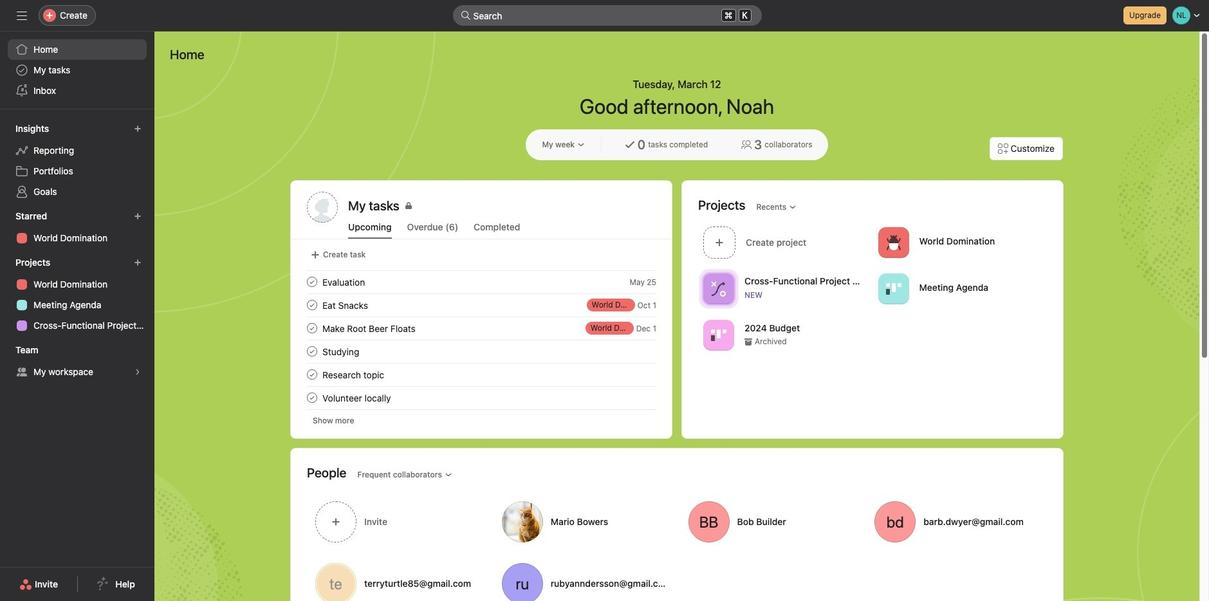 Task type: describe. For each thing, give the bounding box(es) containing it.
teams element
[[0, 339, 154, 385]]

global element
[[0, 32, 154, 109]]

see details, my workspace image
[[134, 368, 142, 376]]

starred element
[[0, 205, 154, 251]]

2 mark complete checkbox from the top
[[304, 344, 320, 359]]

2 mark complete checkbox from the top
[[304, 297, 320, 313]]

mark complete image for 3rd mark complete option from the bottom
[[304, 321, 320, 336]]

mark complete image for 2nd mark complete option from the top
[[304, 344, 320, 359]]

4 mark complete image from the top
[[304, 390, 320, 405]]

add items to starred image
[[134, 212, 142, 220]]

hide sidebar image
[[17, 10, 27, 21]]

1 mark complete checkbox from the top
[[304, 274, 320, 290]]

projects element
[[0, 251, 154, 339]]



Task type: locate. For each thing, give the bounding box(es) containing it.
add profile photo image
[[307, 192, 338, 223]]

2 mark complete image from the top
[[304, 344, 320, 359]]

0 vertical spatial board image
[[886, 281, 901, 296]]

2 mark complete image from the top
[[304, 297, 320, 313]]

1 horizontal spatial board image
[[886, 281, 901, 296]]

Search tasks, projects, and more text field
[[453, 5, 762, 26]]

None field
[[453, 5, 762, 26]]

2 vertical spatial mark complete checkbox
[[304, 367, 320, 382]]

board image down 'line_and_symbols' image
[[711, 327, 727, 343]]

new insights image
[[134, 125, 142, 133]]

1 vertical spatial mark complete image
[[304, 297, 320, 313]]

Mark complete checkbox
[[304, 321, 320, 336], [304, 344, 320, 359], [304, 367, 320, 382]]

1 vertical spatial mark complete checkbox
[[304, 344, 320, 359]]

3 mark complete checkbox from the top
[[304, 390, 320, 405]]

0 vertical spatial mark complete image
[[304, 274, 320, 290]]

mark complete image
[[304, 321, 320, 336], [304, 344, 320, 359], [304, 367, 320, 382], [304, 390, 320, 405]]

1 mark complete checkbox from the top
[[304, 321, 320, 336]]

Mark complete checkbox
[[304, 274, 320, 290], [304, 297, 320, 313], [304, 390, 320, 405]]

insights element
[[0, 117, 154, 205]]

1 mark complete image from the top
[[304, 274, 320, 290]]

bug image
[[886, 235, 901, 250]]

board image down bug image
[[886, 281, 901, 296]]

1 vertical spatial board image
[[711, 327, 727, 343]]

1 vertical spatial mark complete checkbox
[[304, 297, 320, 313]]

3 mark complete checkbox from the top
[[304, 367, 320, 382]]

new project or portfolio image
[[134, 259, 142, 266]]

2 vertical spatial mark complete checkbox
[[304, 390, 320, 405]]

line_and_symbols image
[[711, 281, 727, 296]]

board image
[[886, 281, 901, 296], [711, 327, 727, 343]]

0 vertical spatial mark complete checkbox
[[304, 274, 320, 290]]

0 vertical spatial mark complete checkbox
[[304, 321, 320, 336]]

3 mark complete image from the top
[[304, 367, 320, 382]]

mark complete image
[[304, 274, 320, 290], [304, 297, 320, 313]]

prominent image
[[460, 10, 471, 21]]

1 mark complete image from the top
[[304, 321, 320, 336]]

mark complete image for third mark complete option from the top of the page
[[304, 367, 320, 382]]

0 horizontal spatial board image
[[711, 327, 727, 343]]



Task type: vqa. For each thing, say whether or not it's contained in the screenshot.
Mark complete icon
yes



